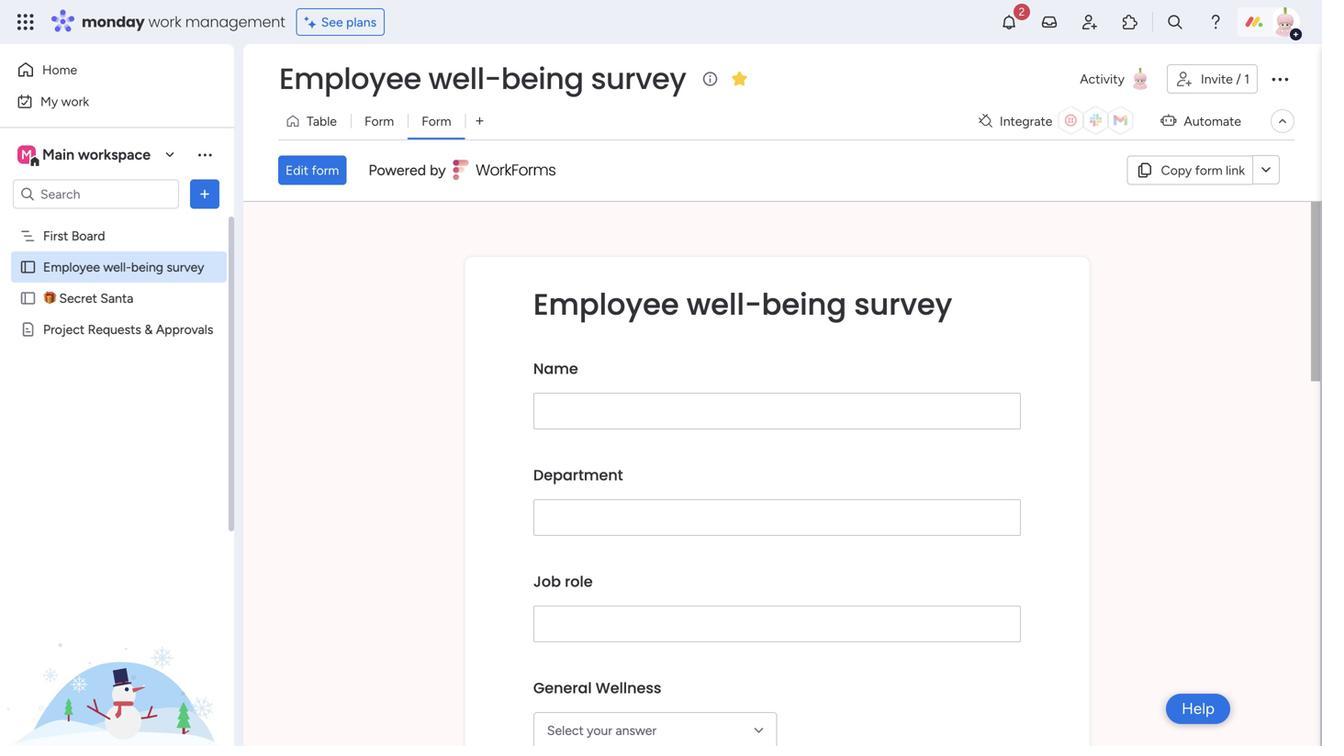 Task type: describe. For each thing, give the bounding box(es) containing it.
form for edit
[[312, 162, 339, 178]]

management
[[185, 11, 285, 32]]

form for first form button from left
[[365, 113, 394, 129]]

name
[[533, 358, 578, 379]]

employee well-being survey inside form form
[[533, 284, 953, 325]]

general wellness
[[533, 678, 662, 699]]

workspace options image
[[196, 145, 214, 164]]

public board image for employee well-being survey
[[19, 259, 37, 276]]

public board image for 🎁 secret santa
[[19, 290, 37, 307]]

monday work management
[[82, 11, 285, 32]]

workforms logo image
[[453, 156, 557, 185]]

0 horizontal spatial well-
[[103, 259, 131, 275]]

home button
[[11, 55, 197, 84]]

main workspace
[[42, 146, 151, 163]]

workspace image
[[17, 145, 36, 165]]

project
[[43, 322, 85, 338]]

project requests & approvals
[[43, 322, 213, 338]]

1 horizontal spatial survey
[[591, 58, 686, 99]]

show board description image
[[699, 70, 721, 88]]

help
[[1182, 700, 1215, 719]]

help button
[[1166, 694, 1231, 725]]

1 vertical spatial employee well-being survey
[[43, 259, 204, 275]]

board
[[71, 228, 105, 244]]

workspace
[[78, 146, 151, 163]]

Search in workspace field
[[39, 184, 153, 205]]

approvals
[[156, 322, 213, 338]]

/
[[1236, 71, 1241, 87]]

0 vertical spatial employee
[[279, 58, 421, 99]]

m
[[21, 147, 32, 163]]

0 vertical spatial being
[[501, 58, 584, 99]]

name group containing job role
[[533, 558, 1021, 665]]

0 vertical spatial options image
[[1269, 68, 1291, 90]]

job
[[533, 571, 561, 592]]

select your answer
[[547, 723, 657, 739]]

my work button
[[11, 87, 197, 116]]

dapulse integrations image
[[979, 114, 993, 128]]

form form
[[243, 202, 1321, 747]]

table button
[[278, 107, 351, 136]]

2 image
[[1014, 1, 1030, 22]]

🎁
[[43, 291, 56, 306]]

link
[[1226, 162, 1245, 178]]

home
[[42, 62, 77, 78]]

employee inside form form
[[533, 284, 679, 325]]

department
[[533, 465, 623, 486]]

1 vertical spatial being
[[131, 259, 163, 275]]

integrate
[[1000, 113, 1053, 129]]

remove from favorites image
[[730, 69, 749, 88]]

activity
[[1080, 71, 1125, 87]]

1
[[1245, 71, 1250, 87]]

inbox image
[[1041, 13, 1059, 31]]

add view image
[[476, 115, 484, 128]]

name group containing department
[[533, 452, 1021, 558]]

apps image
[[1121, 13, 1140, 31]]

invite / 1
[[1201, 71, 1250, 87]]

work for my
[[61, 94, 89, 109]]

role
[[565, 571, 593, 592]]

search everything image
[[1166, 13, 1185, 31]]

edit form button
[[278, 156, 347, 185]]

&
[[144, 322, 153, 338]]

0 horizontal spatial employee
[[43, 259, 100, 275]]

select
[[547, 723, 584, 739]]

1 form button from the left
[[351, 107, 408, 136]]

list box containing first board
[[0, 217, 234, 593]]



Task type: vqa. For each thing, say whether or not it's contained in the screenshot.
Duplicate
no



Task type: locate. For each thing, give the bounding box(es) containing it.
1 form from the left
[[365, 113, 394, 129]]

copy form link button
[[1127, 155, 1253, 185]]

invite members image
[[1081, 13, 1099, 31]]

being inside form form
[[762, 284, 847, 325]]

2 vertical spatial survey
[[854, 284, 953, 325]]

0 horizontal spatial form
[[312, 162, 339, 178]]

2 horizontal spatial being
[[762, 284, 847, 325]]

form
[[1195, 162, 1223, 178], [312, 162, 339, 178]]

edit form
[[286, 162, 339, 178]]

help image
[[1207, 13, 1225, 31]]

well- inside form form
[[687, 284, 762, 325]]

1 vertical spatial public board image
[[19, 290, 37, 307]]

my
[[40, 94, 58, 109]]

1 horizontal spatial form
[[422, 113, 451, 129]]

Job role field
[[533, 606, 1021, 643]]

powered by
[[369, 162, 446, 179]]

1 vertical spatial employee
[[43, 259, 100, 275]]

survey inside form form
[[854, 284, 953, 325]]

form left 'add view' image
[[422, 113, 451, 129]]

Name field
[[533, 393, 1021, 430]]

see plans button
[[296, 8, 385, 36]]

table
[[307, 113, 337, 129]]

0 horizontal spatial being
[[131, 259, 163, 275]]

option
[[0, 219, 234, 223]]

activity button
[[1073, 64, 1160, 94]]

Department field
[[533, 499, 1021, 536]]

🎁 secret santa
[[43, 291, 133, 306]]

see
[[321, 14, 343, 30]]

1 public board image from the top
[[19, 259, 37, 276]]

employee down first board
[[43, 259, 100, 275]]

job role
[[533, 571, 593, 592]]

2 vertical spatial employee
[[533, 284, 679, 325]]

public board image
[[19, 259, 37, 276], [19, 290, 37, 307]]

2 name group from the top
[[533, 452, 1021, 558]]

2 vertical spatial being
[[762, 284, 847, 325]]

your
[[587, 723, 613, 739]]

first
[[43, 228, 68, 244]]

general
[[533, 678, 592, 699]]

secret
[[59, 291, 97, 306]]

main
[[42, 146, 74, 163]]

invite
[[1201, 71, 1233, 87]]

survey
[[591, 58, 686, 99], [167, 259, 204, 275], [854, 284, 953, 325]]

0 vertical spatial well-
[[428, 58, 501, 99]]

edit
[[286, 162, 309, 178]]

list box
[[0, 217, 234, 593]]

notifications image
[[1000, 13, 1018, 31]]

by
[[430, 162, 446, 179]]

form right edit
[[312, 162, 339, 178]]

2 horizontal spatial employee
[[533, 284, 679, 325]]

2 horizontal spatial well-
[[687, 284, 762, 325]]

2 horizontal spatial survey
[[854, 284, 953, 325]]

1 vertical spatial work
[[61, 94, 89, 109]]

1 vertical spatial options image
[[196, 185, 214, 203]]

plans
[[346, 14, 377, 30]]

2 form from the left
[[422, 113, 451, 129]]

form
[[365, 113, 394, 129], [422, 113, 451, 129]]

3 name group from the top
[[533, 558, 1021, 665]]

1 horizontal spatial work
[[148, 11, 181, 32]]

work inside button
[[61, 94, 89, 109]]

well-
[[428, 58, 501, 99], [103, 259, 131, 275], [687, 284, 762, 325]]

first board
[[43, 228, 105, 244]]

options image
[[1269, 68, 1291, 90], [196, 185, 214, 203]]

lottie animation image
[[0, 561, 234, 747]]

1 vertical spatial survey
[[167, 259, 204, 275]]

name group
[[533, 345, 1021, 452], [533, 452, 1021, 558], [533, 558, 1021, 665], [533, 665, 1021, 747]]

lottie animation element
[[0, 561, 234, 747]]

form up powered
[[365, 113, 394, 129]]

form inside "button"
[[312, 162, 339, 178]]

0 vertical spatial work
[[148, 11, 181, 32]]

2 public board image from the top
[[19, 290, 37, 307]]

1 vertical spatial well-
[[103, 259, 131, 275]]

form for copy
[[1195, 162, 1223, 178]]

options image right 1
[[1269, 68, 1291, 90]]

1 horizontal spatial form
[[1195, 162, 1223, 178]]

work right monday
[[148, 11, 181, 32]]

0 vertical spatial employee well-being survey
[[279, 58, 686, 99]]

2 vertical spatial well-
[[687, 284, 762, 325]]

0 vertical spatial survey
[[591, 58, 686, 99]]

copy form link
[[1161, 162, 1245, 178]]

work
[[148, 11, 181, 32], [61, 94, 89, 109]]

0 vertical spatial public board image
[[19, 259, 37, 276]]

0 horizontal spatial options image
[[196, 185, 214, 203]]

see plans
[[321, 14, 377, 30]]

2 form button from the left
[[408, 107, 465, 136]]

1 name group from the top
[[533, 345, 1021, 452]]

1 horizontal spatial options image
[[1269, 68, 1291, 90]]

workspace selection element
[[17, 144, 153, 168]]

requests
[[88, 322, 141, 338]]

2 vertical spatial employee well-being survey
[[533, 284, 953, 325]]

work right my
[[61, 94, 89, 109]]

0 horizontal spatial work
[[61, 94, 89, 109]]

form inside button
[[1195, 162, 1223, 178]]

work for monday
[[148, 11, 181, 32]]

1 horizontal spatial being
[[501, 58, 584, 99]]

1 form from the left
[[1195, 162, 1223, 178]]

ruby anderson image
[[1271, 7, 1300, 37]]

employee up table
[[279, 58, 421, 99]]

answer
[[616, 723, 657, 739]]

form button up powered
[[351, 107, 408, 136]]

select product image
[[17, 13, 35, 31]]

employee up name
[[533, 284, 679, 325]]

name group containing general wellness
[[533, 665, 1021, 747]]

employee well-being survey
[[279, 58, 686, 99], [43, 259, 204, 275], [533, 284, 953, 325]]

monday
[[82, 11, 145, 32]]

4 name group from the top
[[533, 665, 1021, 747]]

name group containing name
[[533, 345, 1021, 452]]

1 horizontal spatial well-
[[428, 58, 501, 99]]

my work
[[40, 94, 89, 109]]

automate
[[1184, 113, 1242, 129]]

employee
[[279, 58, 421, 99], [43, 259, 100, 275], [533, 284, 679, 325]]

0 horizontal spatial survey
[[167, 259, 204, 275]]

powered
[[369, 162, 426, 179]]

Employee well-being survey field
[[275, 58, 691, 99]]

invite / 1 button
[[1167, 64, 1258, 94]]

copy
[[1161, 162, 1192, 178]]

form for 2nd form button from left
[[422, 113, 451, 129]]

2 form from the left
[[312, 162, 339, 178]]

0 horizontal spatial form
[[365, 113, 394, 129]]

being
[[501, 58, 584, 99], [131, 259, 163, 275], [762, 284, 847, 325]]

collapse board header image
[[1276, 114, 1290, 129]]

santa
[[100, 291, 133, 306]]

options image down workspace options icon
[[196, 185, 214, 203]]

form button left 'add view' image
[[408, 107, 465, 136]]

form left the link
[[1195, 162, 1223, 178]]

1 horizontal spatial employee
[[279, 58, 421, 99]]

wellness
[[596, 678, 662, 699]]

form button
[[351, 107, 408, 136], [408, 107, 465, 136]]

autopilot image
[[1161, 109, 1177, 132]]



